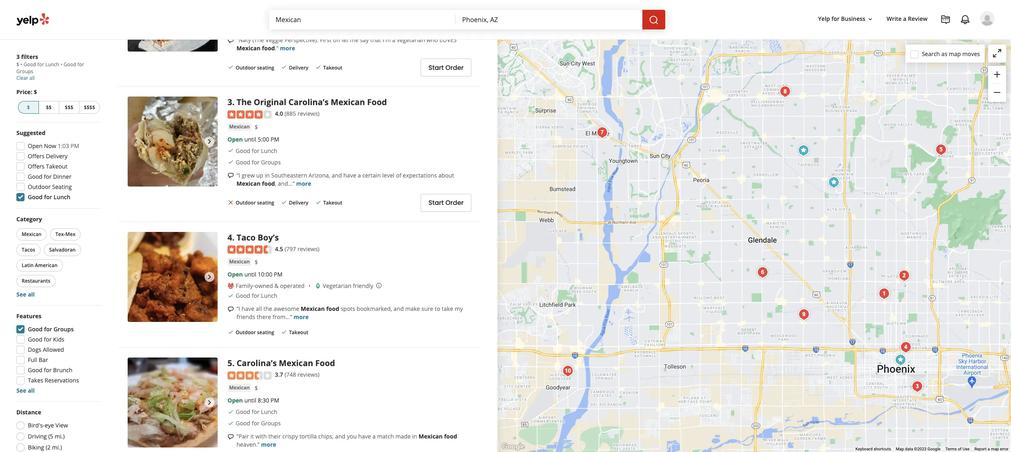 Task type: vqa. For each thing, say whether or not it's contained in the screenshot.
the leftmost the restaurants
no



Task type: describe. For each thing, give the bounding box(es) containing it.
map for moves
[[949, 50, 961, 58]]

friendly
[[353, 282, 373, 290]]

1 vertical spatial food
[[315, 358, 335, 369]]

8:00
[[258, 0, 269, 8]]

group containing suggested
[[14, 129, 102, 204]]

filters
[[21, 53, 38, 61]]

bookmarked,
[[357, 305, 392, 313]]

for right $ • good for lunch • in the left of the page
[[77, 61, 84, 68]]

outdoor seating for mexican
[[236, 64, 274, 71]]

the beach house image
[[896, 268, 913, 284]]

3 seating from the top
[[257, 329, 274, 336]]

dinner
[[53, 173, 71, 181]]

groups up up
[[261, 158, 281, 166]]

outdoor seating for food
[[236, 199, 274, 206]]

use
[[963, 447, 970, 452]]

up
[[256, 171, 263, 179]]

16 checkmark v2 image down and..."
[[281, 199, 287, 206]]

search image
[[649, 15, 659, 25]]

for down bar
[[44, 366, 52, 374]]

"i for the original carolina's mexican food
[[237, 171, 240, 179]]

"naty (the veggie perspective): first off let me say that i'm a vegetarian who loves mexican food ." more
[[237, 36, 457, 52]]

mexican button for 4
[[228, 258, 251, 266]]

off
[[333, 36, 340, 44]]

next image
[[205, 272, 214, 282]]

3 for 3 . the original carolina's mexican food
[[228, 97, 232, 108]]

family-owned & operated
[[236, 282, 305, 290]]

."
[[275, 44, 279, 52]]

full bar
[[28, 356, 48, 364]]

$ up open until 10:00 pm
[[255, 258, 258, 266]]

for inside button
[[832, 15, 840, 23]]

good for groups down filters
[[16, 61, 84, 75]]

10:00
[[258, 271, 273, 278]]

mexican link for taco
[[228, 258, 251, 266]]

for down owned
[[252, 292, 260, 300]]

mexican link for carolina's
[[228, 384, 251, 392]]

of inside the "i grew up in southeastern arizona, and have a certain level of expectations about mexican food , and..." more
[[396, 171, 402, 179]]

me
[[350, 36, 359, 44]]

a inside the "i grew up in southeastern arizona, and have a certain level of expectations about mexican food , and..." more
[[358, 171, 361, 179]]

taco boy's image
[[898, 339, 914, 356]]

$$ button
[[39, 101, 59, 114]]

outdoor down friends
[[236, 329, 256, 336]]

good for brunch
[[28, 366, 72, 374]]

open until 5:00 pm
[[228, 135, 279, 143]]

price: $ group
[[16, 88, 102, 115]]

reviews) for mexican
[[298, 371, 320, 379]]

more inside "naty (the veggie perspective): first off let me say that i'm a vegetarian who loves mexican food ." more
[[280, 44, 295, 52]]

bird's-eye view
[[28, 422, 68, 429]]

offers for offers delivery
[[28, 152, 44, 160]]

for down 8:00
[[252, 12, 260, 19]]

allowed
[[43, 346, 64, 354]]

(5
[[48, 433, 53, 440]]

southeastern
[[271, 171, 307, 179]]

map data ©2023 google
[[896, 447, 941, 452]]

el pollo loco image
[[796, 142, 812, 159]]

loves
[[440, 36, 457, 44]]

none field find
[[276, 15, 449, 24]]

american
[[35, 262, 58, 269]]

3.7
[[275, 371, 283, 379]]

the original carolina's mexican food image
[[909, 379, 926, 395]]

tortilla
[[300, 433, 317, 440]]

map for error
[[991, 447, 999, 452]]

i'm
[[383, 36, 391, 44]]

spots
[[341, 305, 355, 313]]

operated
[[280, 282, 305, 290]]

(797
[[285, 245, 296, 253]]

,
[[275, 180, 276, 187]]

review
[[908, 15, 928, 23]]

map
[[896, 447, 904, 452]]

and inside the "i grew up in southeastern arizona, and have a certain level of expectations about mexican food , and..." more
[[332, 171, 342, 179]]

moves
[[963, 50, 980, 58]]

open for 5
[[228, 397, 243, 404]]

about
[[439, 171, 454, 179]]

open for 4
[[228, 271, 243, 278]]

terms
[[946, 447, 957, 452]]

$ down 3 filters
[[16, 61, 19, 68]]

. for 3
[[232, 97, 235, 108]]

5:00
[[258, 135, 269, 143]]

slideshow element for 5
[[128, 358, 218, 448]]

groups up their
[[261, 420, 281, 427]]

takeout down the "i grew up in southeastern arizona, and have a certain level of expectations about mexican food , and..." more
[[323, 199, 343, 206]]

seating for food
[[257, 199, 274, 206]]

option group containing distance
[[14, 409, 102, 452]]

0 vertical spatial food
[[367, 97, 387, 108]]

biking (2 mi.)
[[28, 444, 62, 451]]

and..."
[[278, 180, 295, 187]]

for down offers takeout
[[44, 173, 52, 181]]

mexican inside group
[[22, 231, 42, 238]]

next image for 5 . carolina's mexican food
[[205, 398, 214, 408]]

"pair it with their crispy tortilla chips, and you have a match made in mexican food heaven." more
[[237, 433, 457, 449]]

reservations
[[45, 377, 79, 384]]

for up up
[[252, 158, 260, 166]]

christina o. image
[[980, 11, 995, 26]]

16 checkmark v2 image up 16 speech v2 icon
[[228, 409, 234, 415]]

. for 5
[[232, 358, 235, 369]]

start order link for "naty (the veggie perspective): first off let me say that i'm a vegetarian who loves mexican food ." more
[[421, 59, 472, 77]]

all left the the
[[256, 305, 262, 313]]

for up 'it'
[[252, 420, 260, 427]]

order for "i grew up in southeastern arizona, and have a certain level of expectations about mexican food , and..." more
[[446, 198, 464, 208]]

taco boy's image
[[128, 232, 218, 322]]

outdoor right the 16 close v2 image at the left top
[[236, 199, 256, 206]]

4.5
[[275, 245, 283, 253]]

terms of use link
[[946, 447, 970, 452]]

driving
[[28, 433, 47, 440]]

first
[[320, 36, 332, 44]]

made
[[396, 433, 411, 440]]

mexican button for 5
[[228, 384, 251, 392]]

the
[[264, 305, 272, 313]]

group containing category
[[15, 215, 102, 299]]

open inside group
[[28, 142, 43, 150]]

outdoor seating
[[28, 183, 72, 191]]

as
[[942, 50, 948, 58]]

for up good for kids
[[44, 325, 52, 333]]

good for lunch down owned
[[236, 292, 277, 300]]

more link right the ."
[[280, 44, 295, 52]]

the
[[237, 97, 252, 108]]

there
[[257, 313, 271, 321]]

a inside "pair it with their crispy tortilla chips, and you have a match made in mexican food heaven." more
[[373, 433, 376, 440]]

groups up 'kids'
[[54, 325, 74, 333]]

open until 10:00 pm
[[228, 271, 283, 278]]

carolina's mexican food link
[[237, 358, 335, 369]]

3 . the original carolina's mexican food
[[228, 97, 387, 108]]

for up dogs allowed
[[44, 336, 52, 343]]

a right 'report'
[[988, 447, 990, 452]]

mi.) for driving (5 mi.)
[[55, 433, 65, 440]]

(748
[[285, 371, 296, 379]]

for down filters
[[37, 61, 44, 68]]

4.0
[[275, 110, 283, 118]]

keyboard shortcuts
[[856, 447, 891, 452]]

Near text field
[[462, 15, 636, 24]]

good for lunch down open until 8:30 pm
[[236, 408, 277, 416]]

have inside "pair it with their crispy tortilla chips, and you have a match made in mexican food heaven." more
[[358, 433, 371, 440]]

16 checkmark v2 image down open until 5:00 pm
[[228, 148, 234, 154]]

vegetarian friendly
[[323, 282, 373, 290]]

mexican link for the
[[228, 123, 251, 131]]

salvadoran
[[49, 246, 76, 253]]

(2
[[46, 444, 51, 451]]

mexican button down category
[[16, 228, 47, 241]]

all for clear all link
[[29, 74, 35, 81]]

groups down 3 filters
[[16, 68, 33, 75]]

mex
[[65, 231, 75, 238]]

yelp for business button
[[815, 12, 877, 26]]

zoom in image
[[993, 69, 1002, 79]]

for down open until 8:30 pm
[[252, 408, 260, 416]]

distance
[[16, 409, 41, 416]]

pm right 1:03 in the top of the page
[[71, 142, 79, 150]]

seating for mexican
[[257, 64, 274, 71]]

dogs allowed
[[28, 346, 64, 354]]

crispy
[[282, 433, 298, 440]]

wadaa street tacos & catering image
[[893, 352, 909, 368]]

lunch inside group
[[54, 193, 70, 201]]

order for "naty (the veggie perspective): first off let me say that i'm a vegetarian who loves mexican food ." more
[[446, 63, 464, 72]]

food inside "pair it with their crispy tortilla chips, and you have a match made in mexican food heaven." more
[[444, 433, 457, 440]]

pm for 3 . the original carolina's mexican food
[[271, 135, 279, 143]]

see all for category
[[16, 291, 35, 298]]

tex-
[[55, 231, 65, 238]]

search
[[922, 50, 940, 58]]

good for dinner
[[28, 173, 71, 181]]

in inside "pair it with their crispy tortilla chips, and you have a match made in mexican food heaven." more
[[412, 433, 417, 440]]

keyboard shortcuts button
[[856, 447, 891, 452]]

open now 1:03 pm
[[28, 142, 79, 150]]

"i for taco boy's
[[237, 305, 240, 313]]

user actions element
[[812, 10, 1007, 61]]

3 for 3 filters
[[16, 53, 20, 61]]

$$$
[[65, 104, 73, 111]]

carolina's mexican food image
[[933, 142, 949, 158]]

business
[[841, 15, 866, 23]]

1 vertical spatial have
[[242, 305, 254, 313]]

latin american button
[[16, 260, 63, 272]]

start for about
[[429, 198, 444, 208]]

$ • good for lunch •
[[16, 61, 64, 68]]

for down outdoor seating
[[44, 193, 52, 201]]

16 vegetarian v2 image
[[315, 283, 321, 289]]

16 speech v2 image for 4
[[228, 306, 234, 313]]

tacos
[[22, 246, 35, 253]]

all for see all button for category
[[28, 291, 35, 298]]

good for lunch inside group
[[28, 193, 70, 201]]

reviews) for original
[[298, 110, 320, 118]]

8:30
[[258, 397, 269, 404]]

previous image for 4
[[131, 272, 141, 282]]

more link for original
[[296, 180, 311, 187]]

pm inside the until 8:00 pm good for lunch good for groups
[[271, 0, 279, 8]]

16 checkmark v2 image down from..."
[[281, 329, 287, 336]]

$ right price:
[[34, 88, 37, 96]]

more link for mexican
[[261, 441, 276, 449]]

4.0 (885 reviews)
[[275, 110, 320, 118]]

brunch
[[53, 366, 72, 374]]

mi.) for biking (2 mi.)
[[52, 444, 62, 451]]

grew
[[242, 171, 255, 179]]

16 family owned v2 image
[[228, 283, 234, 289]]

pm for 4 . taco boy's
[[274, 271, 283, 278]]

see for features
[[16, 387, 26, 395]]

$ button
[[18, 101, 39, 114]]



Task type: locate. For each thing, give the bounding box(es) containing it.
restaurants button
[[16, 275, 56, 287]]

carolina's
[[289, 97, 329, 108], [237, 358, 277, 369]]

16 speech v2 image left grew
[[228, 173, 234, 179]]

mexican
[[237, 44, 261, 52], [331, 97, 365, 108], [229, 123, 250, 130], [237, 180, 261, 187], [22, 231, 42, 238], [229, 258, 250, 265], [301, 305, 325, 313], [279, 358, 313, 369], [229, 384, 250, 391], [419, 433, 443, 440]]

0 horizontal spatial have
[[242, 305, 254, 313]]

1 see all from the top
[[16, 291, 35, 298]]

2 slideshow element from the top
[[128, 232, 218, 322]]

2 seating from the top
[[257, 199, 274, 206]]

previous image for 3
[[131, 137, 141, 147]]

now
[[44, 142, 56, 150]]

veggie
[[266, 36, 283, 44]]

1 previous image from the top
[[131, 137, 141, 147]]

for down open until 5:00 pm
[[252, 147, 260, 155]]

0 vertical spatial mexican link
[[228, 123, 251, 131]]

error
[[1000, 447, 1009, 452]]

1 vertical spatial slideshow element
[[128, 232, 218, 322]]

Find text field
[[276, 15, 449, 24]]

see
[[16, 291, 26, 298], [16, 387, 26, 395]]

good for lunch down outdoor seating
[[28, 193, 70, 201]]

1 vertical spatial "i
[[237, 305, 240, 313]]

2 previous image from the top
[[131, 272, 141, 282]]

16 checkmark v2 image
[[315, 64, 322, 71], [228, 148, 234, 154], [281, 199, 287, 206], [281, 329, 287, 336], [228, 409, 234, 415]]

16 chevron down v2 image
[[867, 16, 874, 22]]

$ inside button
[[27, 104, 30, 111]]

more inside the "i grew up in southeastern arizona, and have a certain level of expectations about mexican food , and..." more
[[296, 180, 311, 187]]

2 mexican link from the top
[[228, 258, 251, 266]]

have inside the "i grew up in southeastern arizona, and have a certain level of expectations about mexican food , and..." more
[[344, 171, 356, 179]]

$ up open until 5:00 pm
[[255, 123, 258, 131]]

1 . from the top
[[232, 97, 235, 108]]

outdoor down good for dinner
[[28, 183, 51, 191]]

0 vertical spatial map
[[949, 50, 961, 58]]

open for 3
[[228, 135, 243, 143]]

a inside "naty (the veggie perspective): first off let me say that i'm a vegetarian who loves mexican food ." more
[[392, 36, 396, 44]]

don pancho mexican food image
[[560, 363, 576, 379]]

0 vertical spatial next image
[[205, 137, 214, 147]]

more down southeastern
[[296, 180, 311, 187]]

1 see all button from the top
[[16, 291, 35, 298]]

order down the loves
[[446, 63, 464, 72]]

&
[[275, 282, 279, 290]]

offers takeout
[[28, 163, 68, 170]]

price:
[[16, 88, 32, 96]]

mexican button down 4.5 star rating image
[[228, 258, 251, 266]]

1 horizontal spatial carolina's
[[289, 97, 329, 108]]

3 slideshow element from the top
[[128, 358, 218, 448]]

mexican inside "pair it with their crispy tortilla chips, and you have a match made in mexican food heaven." more
[[419, 433, 443, 440]]

and left the you in the left bottom of the page
[[335, 433, 346, 440]]

3 outdoor seating from the top
[[236, 329, 274, 336]]

1 horizontal spatial 3
[[228, 97, 232, 108]]

• down 3 filters
[[20, 61, 22, 68]]

2 start order link from the top
[[421, 194, 472, 212]]

takeout down from..."
[[289, 329, 308, 336]]

the original carolina's mexican food image
[[128, 97, 218, 187]]

seating down up
[[257, 199, 274, 206]]

food
[[262, 44, 275, 52], [262, 180, 275, 187], [326, 305, 339, 313], [444, 433, 457, 440]]

the beach house image
[[128, 0, 218, 51]]

None search field
[[269, 10, 667, 29]]

until up family-
[[244, 271, 256, 278]]

all down the takes
[[28, 387, 35, 395]]

reviews) right (748
[[298, 371, 320, 379]]

1 vertical spatial of
[[958, 447, 962, 452]]

1 16 speech v2 image from the top
[[228, 37, 234, 44]]

more
[[280, 44, 295, 52], [296, 180, 311, 187], [294, 313, 309, 321], [261, 441, 276, 449]]

1 horizontal spatial ta'carbon image
[[796, 307, 812, 323]]

$$$$ button
[[79, 101, 100, 114]]

1 vertical spatial ta'carbon image
[[796, 307, 812, 323]]

start order
[[429, 63, 464, 72], [429, 198, 464, 208]]

2 horizontal spatial have
[[358, 433, 371, 440]]

tex-mex
[[55, 231, 75, 238]]

more link for boy's
[[294, 313, 309, 321]]

phx burrito house image
[[876, 286, 893, 302]]

tacos tijuana image
[[777, 84, 793, 100]]

2 outdoor seating from the top
[[236, 199, 274, 206]]

. left taco
[[232, 232, 235, 243]]

0 horizontal spatial carolina's
[[237, 358, 277, 369]]

yelp
[[818, 15, 830, 23]]

3 mexican link from the top
[[228, 384, 251, 392]]

3 until from the top
[[244, 271, 256, 278]]

group
[[989, 66, 1007, 102], [14, 129, 102, 204], [15, 215, 102, 299], [14, 312, 102, 395]]

0 vertical spatial outdoor seating
[[236, 64, 274, 71]]

take
[[442, 305, 453, 313]]

until left 5:00
[[244, 135, 256, 143]]

slideshow element for 4
[[128, 232, 218, 322]]

friends
[[237, 313, 255, 321]]

1 offers from the top
[[28, 152, 44, 160]]

until for taco
[[244, 271, 256, 278]]

2 none field from the left
[[462, 15, 636, 24]]

1 horizontal spatial •
[[61, 61, 62, 68]]

4.5 star rating image
[[228, 246, 272, 254]]

2 vertical spatial slideshow element
[[128, 358, 218, 448]]

0 vertical spatial start order link
[[421, 59, 472, 77]]

0 horizontal spatial map
[[949, 50, 961, 58]]

1 vertical spatial outdoor seating
[[236, 199, 274, 206]]

of right level
[[396, 171, 402, 179]]

$ down 'price: $'
[[27, 104, 30, 111]]

slideshow element
[[128, 97, 218, 187], [128, 232, 218, 322], [128, 358, 218, 448]]

3 . from the top
[[232, 358, 235, 369]]

delivery for "naty
[[289, 64, 308, 71]]

1 horizontal spatial have
[[344, 171, 356, 179]]

group containing features
[[14, 312, 102, 395]]

see for category
[[16, 291, 26, 298]]

delivery down perspective):
[[289, 64, 308, 71]]

terms of use
[[946, 447, 970, 452]]

lunch inside the until 8:00 pm good for lunch good for groups
[[261, 12, 277, 19]]

clear
[[16, 74, 28, 81]]

taco
[[237, 232, 256, 243]]

pm right 8:00
[[271, 0, 279, 8]]

takeout down "naty (the veggie perspective): first off let me say that i'm a vegetarian who loves mexican food ." more at the top of page
[[323, 64, 343, 71]]

3.7 star rating image
[[228, 372, 272, 380]]

1 see from the top
[[16, 291, 26, 298]]

map region
[[493, 0, 1011, 452]]

16 speech v2 image
[[228, 37, 234, 44], [228, 173, 234, 179], [228, 306, 234, 313]]

until for carolina's
[[244, 397, 256, 404]]

have up friends
[[242, 305, 254, 313]]

pm up &
[[274, 271, 283, 278]]

more link down their
[[261, 441, 276, 449]]

report
[[975, 447, 987, 452]]

food
[[367, 97, 387, 108], [315, 358, 335, 369]]

2 vertical spatial .
[[232, 358, 235, 369]]

16 checkmark v2 image
[[228, 64, 234, 71], [281, 64, 287, 71], [228, 159, 234, 166], [315, 199, 322, 206], [228, 293, 234, 299], [228, 329, 234, 336], [228, 420, 234, 427]]

"i up friends
[[237, 305, 240, 313]]

1 vertical spatial mi.)
[[52, 444, 62, 451]]

outdoor
[[236, 64, 256, 71], [28, 183, 51, 191], [236, 199, 256, 206], [236, 329, 256, 336]]

1 reviews) from the top
[[298, 110, 320, 118]]

pm for 5 . carolina's mexican food
[[271, 397, 279, 404]]

16 checkmark v2 image down first
[[315, 64, 322, 71]]

2 vertical spatial and
[[335, 433, 346, 440]]

0 vertical spatial delivery
[[289, 64, 308, 71]]

• up price: $ group
[[61, 61, 62, 68]]

data
[[905, 447, 913, 452]]

reviews) for boy's
[[298, 245, 320, 253]]

and right arizona,
[[332, 171, 342, 179]]

takeout
[[323, 64, 343, 71], [46, 163, 68, 170], [323, 199, 343, 206], [289, 329, 308, 336]]

owned
[[255, 282, 273, 290]]

1 "i from the top
[[237, 171, 240, 179]]

outdoor seating down there at the left of page
[[236, 329, 274, 336]]

notifications image
[[961, 15, 971, 25]]

and inside "pair it with their crispy tortilla chips, and you have a match made in mexican food heaven." more
[[335, 433, 346, 440]]

all down restaurants button
[[28, 291, 35, 298]]

1 vertical spatial and
[[394, 305, 404, 313]]

2 vertical spatial 16 speech v2 image
[[228, 306, 234, 313]]

0 vertical spatial carolina's
[[289, 97, 329, 108]]

until 8:00 pm good for lunch good for groups
[[236, 0, 281, 31]]

groups
[[261, 23, 281, 31], [16, 68, 33, 75], [261, 158, 281, 166], [54, 325, 74, 333], [261, 420, 281, 427]]

with
[[255, 433, 267, 440]]

2 offers from the top
[[28, 163, 44, 170]]

restaurants
[[22, 278, 50, 284]]

1 start from the top
[[429, 63, 444, 72]]

4 star rating image
[[228, 110, 272, 119]]

say
[[360, 36, 369, 44]]

start order down about
[[429, 198, 464, 208]]

1 horizontal spatial map
[[991, 447, 999, 452]]

have
[[344, 171, 356, 179], [242, 305, 254, 313], [358, 433, 371, 440]]

2 see from the top
[[16, 387, 26, 395]]

start order for "i grew up in southeastern arizona, and have a certain level of expectations about mexican food , and..." more
[[429, 198, 464, 208]]

0 vertical spatial 16 speech v2 image
[[228, 37, 234, 44]]

offers up offers takeout
[[28, 152, 44, 160]]

for up (the
[[252, 23, 260, 31]]

0 vertical spatial have
[[344, 171, 356, 179]]

0 horizontal spatial ta'carbon image
[[755, 264, 771, 281]]

1 vertical spatial in
[[412, 433, 417, 440]]

$ up open until 8:30 pm
[[255, 384, 258, 392]]

©2023
[[914, 447, 927, 452]]

seating down there at the left of page
[[257, 329, 274, 336]]

1 vertical spatial carolina's
[[237, 358, 277, 369]]

1 start order link from the top
[[421, 59, 472, 77]]

delivery for "i
[[289, 199, 308, 206]]

0 vertical spatial slideshow element
[[128, 97, 218, 187]]

1 vertical spatial reviews)
[[298, 245, 320, 253]]

0 vertical spatial "i
[[237, 171, 240, 179]]

report a map error
[[975, 447, 1009, 452]]

"naty
[[237, 36, 251, 44]]

next image for 3 . the original carolina's mexican food
[[205, 137, 214, 147]]

0 vertical spatial order
[[446, 63, 464, 72]]

1 order from the top
[[446, 63, 464, 72]]

4 until from the top
[[244, 397, 256, 404]]

map left the error
[[991, 447, 999, 452]]

previous image
[[131, 398, 141, 408]]

mexican inside the "i grew up in southeastern arizona, and have a certain level of expectations about mexican food , and..." more
[[237, 180, 261, 187]]

info icon image
[[376, 282, 382, 289], [376, 282, 382, 289]]

outdoor down ""naty"
[[236, 64, 256, 71]]

0 vertical spatial see all
[[16, 291, 35, 298]]

1 start order from the top
[[429, 63, 464, 72]]

full
[[28, 356, 37, 364]]

slideshow element for 3
[[128, 97, 218, 187]]

0 vertical spatial mi.)
[[55, 433, 65, 440]]

None field
[[276, 15, 449, 24], [462, 15, 636, 24]]

delivery inside group
[[46, 152, 68, 160]]

0 vertical spatial see all button
[[16, 291, 35, 298]]

2 vertical spatial outdoor seating
[[236, 329, 274, 336]]

3 left the
[[228, 97, 232, 108]]

1:03
[[58, 142, 69, 150]]

1 • from the left
[[20, 61, 22, 68]]

3 filters
[[16, 53, 38, 61]]

awesome
[[274, 305, 299, 313]]

zoom out image
[[993, 88, 1002, 98]]

original
[[254, 97, 286, 108]]

0 vertical spatial previous image
[[131, 137, 141, 147]]

1 outdoor seating from the top
[[236, 64, 274, 71]]

taco boy's link
[[237, 232, 279, 243]]

until
[[244, 0, 256, 8], [244, 135, 256, 143], [244, 271, 256, 278], [244, 397, 256, 404]]

a left match
[[373, 433, 376, 440]]

view
[[55, 422, 68, 429]]

3.7 (748 reviews)
[[275, 371, 320, 379]]

1 horizontal spatial in
[[412, 433, 417, 440]]

vegetarian
[[323, 282, 352, 290]]

1 seating from the top
[[257, 64, 274, 71]]

pm right 5:00
[[271, 135, 279, 143]]

16 speech v2 image left ""naty"
[[228, 37, 234, 44]]

until left 8:00
[[244, 0, 256, 8]]

google image
[[500, 442, 527, 452]]

1 until from the top
[[244, 0, 256, 8]]

food inside the "i grew up in southeastern arizona, and have a certain level of expectations about mexican food , and..." more
[[262, 180, 275, 187]]

2 . from the top
[[232, 232, 235, 243]]

2 "i from the top
[[237, 305, 240, 313]]

1 mexican link from the top
[[228, 123, 251, 131]]

see all button for category
[[16, 291, 35, 298]]

0 vertical spatial 3
[[16, 53, 20, 61]]

1 vertical spatial start order link
[[421, 194, 472, 212]]

3 reviews) from the top
[[298, 371, 320, 379]]

see all for features
[[16, 387, 35, 395]]

offers for offers takeout
[[28, 163, 44, 170]]

mi.) right (2
[[52, 444, 62, 451]]

price: $
[[16, 88, 37, 96]]

mexican link down 3.7 star rating "image"
[[228, 384, 251, 392]]

$$$ button
[[59, 101, 79, 114]]

2 vertical spatial have
[[358, 433, 371, 440]]

peter piper pizza image
[[826, 174, 842, 191]]

good for groups up up
[[236, 158, 281, 166]]

mi.) right (5
[[55, 433, 65, 440]]

tacos button
[[16, 244, 40, 256]]

see all down restaurants button
[[16, 291, 35, 298]]

reviews) down 3 . the original carolina's mexican food
[[298, 110, 320, 118]]

0 vertical spatial ta'carbon image
[[755, 264, 771, 281]]

0 vertical spatial reviews)
[[298, 110, 320, 118]]

start order down the loves
[[429, 63, 464, 72]]

"i inside the "i grew up in southeastern arizona, and have a certain level of expectations about mexican food , and..." more
[[237, 171, 240, 179]]

certain
[[362, 171, 381, 179]]

2 vertical spatial delivery
[[289, 199, 308, 206]]

1 vertical spatial .
[[232, 232, 235, 243]]

driving (5 mi.)
[[28, 433, 65, 440]]

open left the 8:30
[[228, 397, 243, 404]]

takes reservations
[[28, 377, 79, 384]]

open down suggested
[[28, 142, 43, 150]]

2 vertical spatial mexican link
[[228, 384, 251, 392]]

pm right the 8:30
[[271, 397, 279, 404]]

16 speech v2 image for 3
[[228, 173, 234, 179]]

mexican button for 3
[[228, 123, 251, 131]]

until for the
[[244, 135, 256, 143]]

1 vertical spatial order
[[446, 198, 464, 208]]

map
[[949, 50, 961, 58], [991, 447, 999, 452]]

good for lunch down open until 5:00 pm
[[236, 147, 277, 155]]

start order link for "i grew up in southeastern arizona, and have a certain level of expectations about mexican food , and..." more
[[421, 194, 472, 212]]

carolina's mexican food image
[[128, 358, 218, 448]]

1 vertical spatial next image
[[205, 398, 214, 408]]

keyboard
[[856, 447, 873, 452]]

0 vertical spatial offers
[[28, 152, 44, 160]]

16 close v2 image
[[228, 199, 234, 206]]

1 vertical spatial see all button
[[16, 387, 35, 395]]

1 vertical spatial see all
[[16, 387, 35, 395]]

next image
[[205, 137, 214, 147], [205, 398, 214, 408]]

start
[[429, 63, 444, 72], [429, 198, 444, 208]]

1 horizontal spatial none field
[[462, 15, 636, 24]]

0 vertical spatial in
[[265, 171, 270, 179]]

carolina's up 4.0 (885 reviews)
[[289, 97, 329, 108]]

0 horizontal spatial of
[[396, 171, 402, 179]]

a left certain
[[358, 171, 361, 179]]

. left the
[[232, 97, 235, 108]]

write
[[887, 15, 902, 23]]

groups up veggie
[[261, 23, 281, 31]]

1 vertical spatial 16 speech v2 image
[[228, 173, 234, 179]]

level
[[382, 171, 395, 179]]

"i left grew
[[237, 171, 240, 179]]

previous image
[[131, 137, 141, 147], [131, 272, 141, 282]]

more link
[[280, 44, 295, 52], [296, 180, 311, 187], [294, 313, 309, 321], [261, 441, 276, 449]]

$$
[[46, 104, 52, 111]]

0 vertical spatial of
[[396, 171, 402, 179]]

2 vertical spatial seating
[[257, 329, 274, 336]]

have left certain
[[344, 171, 356, 179]]

0 horizontal spatial in
[[265, 171, 270, 179]]

delivery down 'open now 1:03 pm'
[[46, 152, 68, 160]]

. up 3.7 star rating "image"
[[232, 358, 235, 369]]

start order for "naty (the veggie perspective): first off let me say that i'm a vegetarian who loves mexican food ." more
[[429, 63, 464, 72]]

offers delivery
[[28, 152, 68, 160]]

until inside the until 8:00 pm good for lunch good for groups
[[244, 0, 256, 8]]

in
[[265, 171, 270, 179], [412, 433, 417, 440]]

for
[[252, 12, 260, 19], [832, 15, 840, 23], [252, 23, 260, 31], [37, 61, 44, 68], [77, 61, 84, 68], [252, 147, 260, 155], [252, 158, 260, 166], [44, 173, 52, 181], [44, 193, 52, 201], [252, 292, 260, 300], [44, 325, 52, 333], [44, 336, 52, 343], [44, 366, 52, 374], [252, 408, 260, 416], [252, 420, 260, 427]]

0 vertical spatial start order
[[429, 63, 464, 72]]

match
[[377, 433, 394, 440]]

all right clear
[[29, 74, 35, 81]]

1 slideshow element from the top
[[128, 97, 218, 187]]

1 horizontal spatial of
[[958, 447, 962, 452]]

seating down (the
[[257, 64, 274, 71]]

mexican link down 4.5 star rating image
[[228, 258, 251, 266]]

kids
[[53, 336, 64, 343]]

food inside "naty (the veggie perspective): first off let me say that i'm a vegetarian who loves mexican food ." more
[[262, 44, 275, 52]]

0 vertical spatial start
[[429, 63, 444, 72]]

shortcuts
[[874, 447, 891, 452]]

see all
[[16, 291, 35, 298], [16, 387, 35, 395]]

start for who
[[429, 63, 444, 72]]

spots bookmarked, and make sure to take my friends there from..."
[[237, 305, 463, 321]]

0 vertical spatial and
[[332, 171, 342, 179]]

offers
[[28, 152, 44, 160], [28, 163, 44, 170]]

delivery down and..."
[[289, 199, 308, 206]]

start order link
[[421, 59, 472, 77], [421, 194, 472, 212]]

0 vertical spatial see
[[16, 291, 26, 298]]

0 vertical spatial .
[[232, 97, 235, 108]]

none field near
[[462, 15, 636, 24]]

2 next image from the top
[[205, 398, 214, 408]]

"pair
[[237, 433, 249, 440]]

in right up
[[265, 171, 270, 179]]

2 reviews) from the top
[[298, 245, 320, 253]]

outdoor seating down (the
[[236, 64, 274, 71]]

1 vertical spatial see
[[16, 387, 26, 395]]

0 horizontal spatial none field
[[276, 15, 449, 24]]

1 vertical spatial 3
[[228, 97, 232, 108]]

groups inside the until 8:00 pm good for lunch good for groups
[[261, 23, 281, 31]]

option group
[[14, 409, 102, 452]]

and left make
[[394, 305, 404, 313]]

good for groups inside group
[[28, 325, 74, 333]]

good for groups up with
[[236, 420, 281, 427]]

4 . taco boy's
[[228, 232, 279, 243]]

mexican button down 4 star rating image
[[228, 123, 251, 131]]

open
[[228, 135, 243, 143], [28, 142, 43, 150], [228, 271, 243, 278], [228, 397, 243, 404]]

2 16 speech v2 image from the top
[[228, 173, 234, 179]]

$$$$
[[84, 104, 95, 111]]

takeout inside group
[[46, 163, 68, 170]]

1 horizontal spatial food
[[367, 97, 387, 108]]

la bamba mexican grill restaurant image
[[594, 124, 611, 141]]

0 vertical spatial seating
[[257, 64, 274, 71]]

see all down the takes
[[16, 387, 35, 395]]

mexican inside "naty (the veggie perspective): first off let me say that i'm a vegetarian who loves mexican food ." more
[[237, 44, 261, 52]]

2 until from the top
[[244, 135, 256, 143]]

2 order from the top
[[446, 198, 464, 208]]

projects image
[[941, 15, 951, 25]]

0 horizontal spatial food
[[315, 358, 335, 369]]

(885
[[285, 110, 296, 118]]

2 start order from the top
[[429, 198, 464, 208]]

bar
[[39, 356, 48, 364]]

ta'carbon image
[[755, 264, 771, 281], [796, 307, 812, 323]]

clear all
[[16, 74, 35, 81]]

category
[[16, 215, 42, 223]]

1 none field from the left
[[276, 15, 449, 24]]

1 vertical spatial delivery
[[46, 152, 68, 160]]

a right the write
[[904, 15, 907, 23]]

and inside spots bookmarked, and make sure to take my friends there from..."
[[394, 305, 404, 313]]

in inside the "i grew up in southeastern arizona, and have a certain level of expectations about mexican food , and..." more
[[265, 171, 270, 179]]

all for see all button related to features
[[28, 387, 35, 395]]

1 vertical spatial previous image
[[131, 272, 141, 282]]

2 see all button from the top
[[16, 387, 35, 395]]

2 start from the top
[[429, 198, 444, 208]]

0 horizontal spatial •
[[20, 61, 22, 68]]

1 vertical spatial offers
[[28, 163, 44, 170]]

1 vertical spatial map
[[991, 447, 999, 452]]

expectations
[[403, 171, 437, 179]]

1 vertical spatial mexican link
[[228, 258, 251, 266]]

16 speech v2 image
[[228, 434, 234, 440]]

takes
[[28, 377, 43, 384]]

for right yelp
[[832, 15, 840, 23]]

0 horizontal spatial 3
[[16, 53, 20, 61]]

see up the 'distance'
[[16, 387, 26, 395]]

more down "i have all the awesome mexican food
[[294, 313, 309, 321]]

write a review link
[[884, 12, 931, 26]]

outdoor seating right the 16 close v2 image at the left top
[[236, 199, 274, 206]]

a
[[904, 15, 907, 23], [392, 36, 396, 44], [358, 171, 361, 179], [373, 433, 376, 440], [988, 447, 990, 452]]

2 • from the left
[[61, 61, 62, 68]]

3 left filters
[[16, 53, 20, 61]]

1 vertical spatial start order
[[429, 198, 464, 208]]

see down restaurants button
[[16, 291, 26, 298]]

more inside "pair it with their crispy tortilla chips, and you have a match made in mexican food heaven." more
[[261, 441, 276, 449]]

. for 4
[[232, 232, 235, 243]]

1 vertical spatial seating
[[257, 199, 274, 206]]

2 see all from the top
[[16, 387, 35, 395]]

order down about
[[446, 198, 464, 208]]

mexican button down 3.7 star rating "image"
[[228, 384, 251, 392]]

2 vertical spatial reviews)
[[298, 371, 320, 379]]

see all button
[[16, 291, 35, 298], [16, 387, 35, 395]]

1 vertical spatial start
[[429, 198, 444, 208]]

1 next image from the top
[[205, 137, 214, 147]]

latin
[[22, 262, 34, 269]]

3 16 speech v2 image from the top
[[228, 306, 234, 313]]

see all button for features
[[16, 387, 35, 395]]

expand map image
[[993, 48, 1002, 58]]



